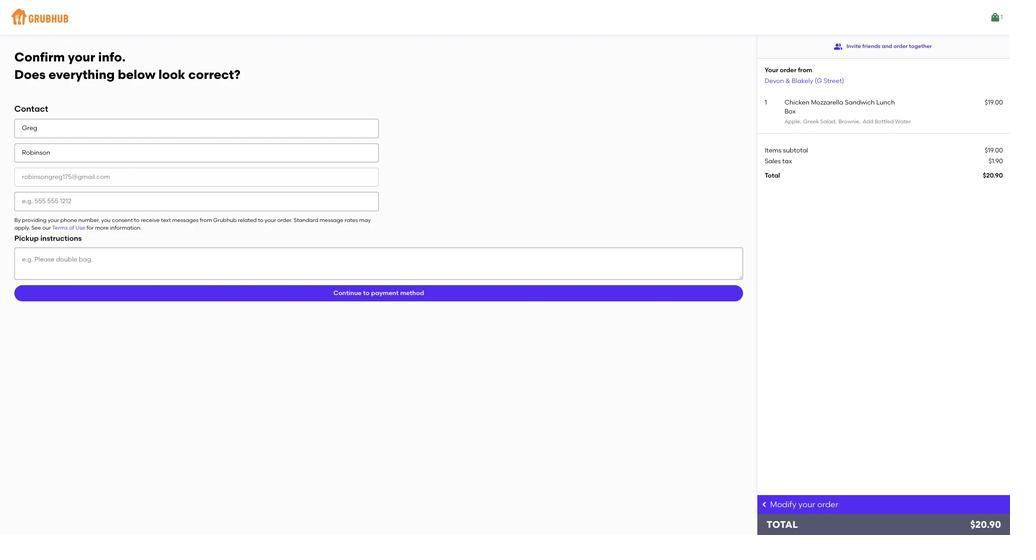 Task type: locate. For each thing, give the bounding box(es) containing it.
from inside your order from devon & blakely (g street)
[[798, 66, 813, 74]]

order right 'modify' on the bottom right of page
[[818, 500, 839, 510]]

from
[[798, 66, 813, 74], [200, 217, 212, 223]]

0 vertical spatial $19.00
[[985, 99, 1003, 106]]

our
[[42, 225, 51, 231]]

use
[[76, 225, 85, 231]]

receive
[[141, 217, 160, 223]]

blakely
[[792, 77, 813, 85]]

1 vertical spatial order
[[780, 66, 797, 74]]

First name text field
[[14, 119, 379, 138]]

people icon image
[[834, 42, 843, 51]]

0 horizontal spatial order
[[780, 66, 797, 74]]

info.
[[98, 49, 126, 65]]

water
[[895, 119, 911, 125]]

2 $19.00 from the top
[[985, 147, 1003, 154]]

your left the order.
[[265, 217, 276, 223]]

invite friends and order together
[[847, 43, 932, 50]]

apply.
[[14, 225, 30, 231]]

0 vertical spatial $20.90
[[983, 172, 1003, 180]]

modify
[[770, 500, 797, 510]]

to right the 'related'
[[258, 217, 263, 223]]

from left grubhub
[[200, 217, 212, 223]]

invite
[[847, 43, 861, 50]]

your
[[68, 49, 95, 65], [48, 217, 59, 223], [265, 217, 276, 223], [799, 500, 816, 510]]

to up information.
[[134, 217, 139, 223]]

$20.90
[[983, 172, 1003, 180], [970, 519, 1001, 531]]

may
[[359, 217, 371, 223]]

1 vertical spatial $19.00
[[985, 147, 1003, 154]]

to left payment
[[363, 289, 370, 297]]

1 $19.00 from the top
[[985, 99, 1003, 106]]

$19.00
[[985, 99, 1003, 106], [985, 147, 1003, 154]]

0 vertical spatial 1
[[1001, 13, 1003, 21]]

1 vertical spatial total
[[767, 519, 798, 531]]

(g
[[815, 77, 822, 85]]

devon & blakely (g street) link
[[765, 77, 844, 85]]

subtotal
[[783, 147, 808, 154]]

items subtotal
[[765, 147, 808, 154]]

main navigation navigation
[[0, 0, 1010, 35]]

continue to payment method button
[[14, 285, 743, 302]]

devon
[[765, 77, 784, 85]]

continue to payment method
[[333, 289, 424, 297]]

together
[[909, 43, 932, 50]]

grubhub
[[213, 217, 237, 223]]

total down 'modify' on the bottom right of page
[[767, 519, 798, 531]]

look
[[159, 67, 185, 82]]

1 vertical spatial 1
[[765, 99, 767, 106]]

terms
[[52, 225, 68, 231]]

method
[[400, 289, 424, 297]]

confirm your info. does everything below look correct?
[[14, 49, 241, 82]]

does
[[14, 67, 46, 82]]

order up &
[[780, 66, 797, 74]]

terms of use link
[[52, 225, 85, 231]]

for
[[87, 225, 94, 231]]

2 horizontal spatial to
[[363, 289, 370, 297]]

brownie
[[839, 119, 860, 125]]

sales tax
[[765, 158, 792, 165]]

1 horizontal spatial 1
[[1001, 13, 1003, 21]]

apple
[[785, 119, 800, 125]]

from up the devon & blakely (g street) link
[[798, 66, 813, 74]]

to
[[134, 217, 139, 223], [258, 217, 263, 223], [363, 289, 370, 297]]

confirm
[[14, 49, 65, 65]]

0 vertical spatial from
[[798, 66, 813, 74]]

order right and
[[894, 43, 908, 50]]

your up everything
[[68, 49, 95, 65]]

&
[[786, 77, 790, 85]]

1 horizontal spatial from
[[798, 66, 813, 74]]

related
[[238, 217, 257, 223]]

1
[[1001, 13, 1003, 21], [765, 99, 767, 106]]

1 vertical spatial $20.90
[[970, 519, 1001, 531]]

salad
[[820, 119, 836, 125]]

everything
[[49, 67, 115, 82]]

modify your order
[[770, 500, 839, 510]]

0 horizontal spatial from
[[200, 217, 212, 223]]

chicken mozzarella sandwich lunch box
[[785, 99, 895, 115]]

1 vertical spatial from
[[200, 217, 212, 223]]

total down sales
[[765, 172, 780, 180]]

items
[[765, 147, 782, 154]]

terms of use for more information.
[[52, 225, 142, 231]]

contact
[[14, 104, 48, 114]]

street)
[[824, 77, 844, 85]]

order
[[894, 43, 908, 50], [780, 66, 797, 74], [818, 500, 839, 510]]

0 vertical spatial order
[[894, 43, 908, 50]]

1 horizontal spatial order
[[818, 500, 839, 510]]

$1.90
[[989, 158, 1003, 165]]

1 inside button
[[1001, 13, 1003, 21]]

and
[[882, 43, 892, 50]]

your right 'modify' on the bottom right of page
[[799, 500, 816, 510]]

1 button
[[990, 9, 1003, 26]]

total
[[765, 172, 780, 180], [767, 519, 798, 531]]

friends
[[863, 43, 881, 50]]

lunch
[[877, 99, 895, 106]]

2 horizontal spatial order
[[894, 43, 908, 50]]

invite friends and order together button
[[834, 39, 932, 55]]



Task type: describe. For each thing, give the bounding box(es) containing it.
information.
[[110, 225, 142, 231]]

Email email field
[[14, 168, 379, 187]]

by providing your phone number, you consent to receive text messages from grubhub related to your order. standard message rates may apply. see our
[[14, 217, 371, 231]]

0 horizontal spatial to
[[134, 217, 139, 223]]

svg image
[[761, 501, 768, 509]]

2 vertical spatial order
[[818, 500, 839, 510]]

more
[[95, 225, 109, 231]]

of
[[69, 225, 74, 231]]

number,
[[78, 217, 100, 223]]

below
[[118, 67, 156, 82]]

phone
[[60, 217, 77, 223]]

sales
[[765, 158, 781, 165]]

Last name text field
[[14, 144, 379, 162]]

messages
[[172, 217, 199, 223]]

order.
[[277, 217, 292, 223]]

standard
[[294, 217, 318, 223]]

Pickup instructions text field
[[14, 248, 743, 280]]

Phone telephone field
[[14, 192, 379, 211]]

your order from devon & blakely (g street)
[[765, 66, 844, 85]]

pickup
[[14, 234, 39, 243]]

0 vertical spatial total
[[765, 172, 780, 180]]

box
[[785, 108, 796, 115]]

text
[[161, 217, 171, 223]]

tax
[[783, 158, 792, 165]]

you
[[101, 217, 111, 223]]

pickup instructions
[[14, 234, 82, 243]]

payment
[[371, 289, 399, 297]]

greek
[[803, 119, 819, 125]]

chicken
[[785, 99, 810, 106]]

bottled
[[875, 119, 894, 125]]

your inside confirm your info. does everything below look correct?
[[68, 49, 95, 65]]

0 horizontal spatial 1
[[765, 99, 767, 106]]

from inside "by providing your phone number, you consent to receive text messages from grubhub related to your order. standard message rates may apply. see our"
[[200, 217, 212, 223]]

add
[[863, 119, 874, 125]]

to inside button
[[363, 289, 370, 297]]

sandwich
[[845, 99, 875, 106]]

apple greek salad brownie add bottled water
[[785, 119, 911, 125]]

rates
[[345, 217, 358, 223]]

1 horizontal spatial to
[[258, 217, 263, 223]]

providing
[[22, 217, 46, 223]]

order inside your order from devon & blakely (g street)
[[780, 66, 797, 74]]

consent
[[112, 217, 133, 223]]

by
[[14, 217, 21, 223]]

see
[[31, 225, 41, 231]]

instructions
[[40, 234, 82, 243]]

order inside button
[[894, 43, 908, 50]]

message
[[320, 217, 343, 223]]

your up terms
[[48, 217, 59, 223]]

mozzarella
[[811, 99, 844, 106]]

correct?
[[188, 67, 241, 82]]

continue
[[333, 289, 362, 297]]

your
[[765, 66, 779, 74]]



Task type: vqa. For each thing, say whether or not it's contained in the screenshot.
a inside If you received delivery and there appears to be a problem with your order, please call the restaurant directly for an immediate resolution. The restaurant's phone number is provided with your email confirmation and on the restaurant's menu page on the website. Of course, Customer Care Representatives are always standing by to help. You may
no



